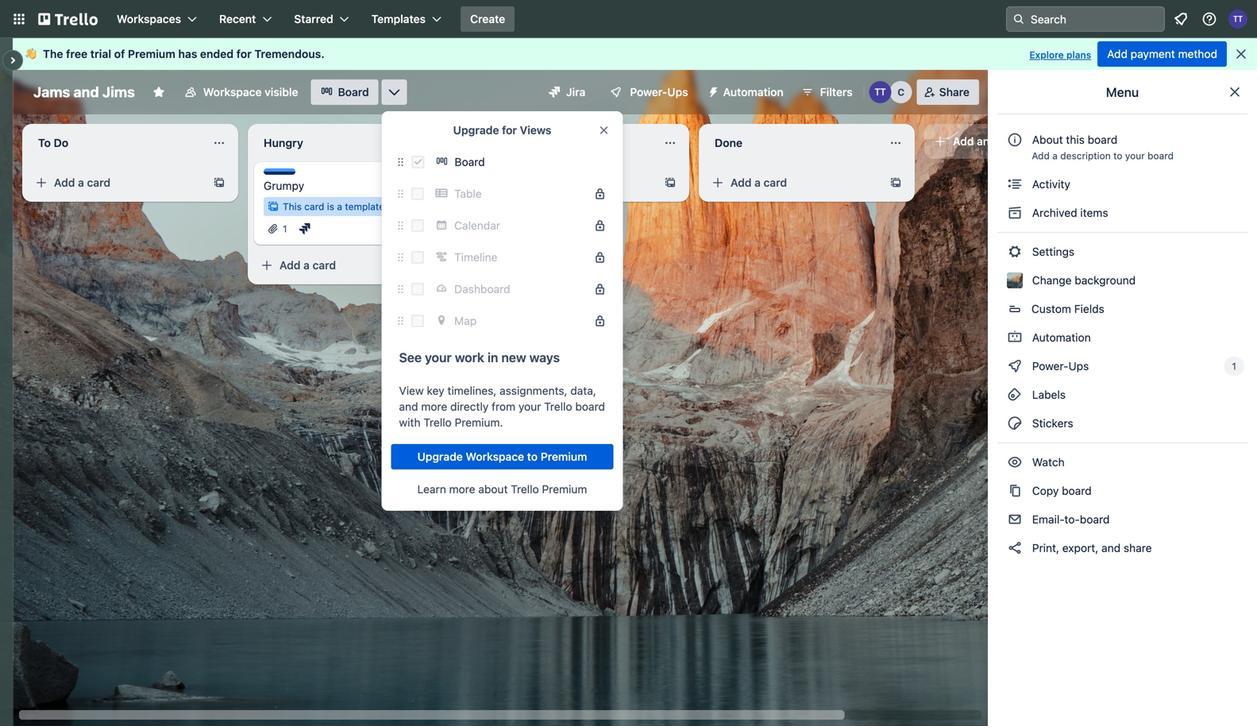 Task type: vqa. For each thing, say whether or not it's contained in the screenshot.
Nov
no



Task type: describe. For each thing, give the bounding box(es) containing it.
power- inside power-ups button
[[630, 85, 668, 99]]

banner containing 👋
[[13, 38, 1258, 70]]

from
[[492, 400, 516, 413]]

a for add a card button related to done
[[755, 176, 761, 189]]

automation button
[[701, 79, 794, 105]]

1 vertical spatial more
[[449, 483, 476, 496]]

more inside view key timelines, assignments, data, and more directly from your trello board with trello premium.
[[421, 400, 448, 413]]

add another list
[[954, 135, 1037, 148]]

jira button
[[540, 79, 595, 105]]

work
[[455, 350, 485, 365]]

1 vertical spatial for
[[502, 124, 517, 137]]

add another list button
[[925, 124, 1141, 159]]

print,
[[1033, 542, 1060, 555]]

sm image for activity
[[1008, 176, 1024, 192]]

1 vertical spatial premium
[[541, 450, 588, 463]]

timeline
[[455, 251, 498, 264]]

sm image inside automation button
[[701, 79, 724, 102]]

upgrade workspace to premium
[[418, 450, 588, 463]]

key
[[427, 384, 445, 397]]

Search field
[[1007, 6, 1166, 32]]

about
[[1033, 133, 1064, 146]]

see
[[399, 350, 422, 365]]

labels link
[[998, 382, 1248, 408]]

starred button
[[285, 6, 359, 32]]

board up print, export, and share
[[1081, 513, 1111, 526]]

copy
[[1033, 484, 1060, 497]]

sm image for power-ups
[[1008, 358, 1024, 374]]

has
[[178, 47, 197, 60]]

sm image for stickers
[[1008, 416, 1024, 432]]

another
[[978, 135, 1018, 148]]

email-
[[1033, 513, 1065, 526]]

template.
[[345, 201, 388, 212]]

automation inside button
[[724, 85, 784, 99]]

1 vertical spatial ups
[[1069, 360, 1090, 373]]

1 horizontal spatial power-
[[1033, 360, 1069, 373]]

add a card for to do
[[54, 176, 111, 189]]

c button
[[891, 81, 913, 103]]

new
[[502, 350, 527, 365]]

filters
[[821, 85, 853, 99]]

copy board
[[1030, 484, 1092, 497]]

1 horizontal spatial workspace
[[466, 450, 525, 463]]

archived items link
[[998, 200, 1248, 226]]

star or unstar board image
[[152, 86, 165, 99]]

custom fields button
[[998, 296, 1248, 322]]

create button
[[461, 6, 515, 32]]

is
[[327, 201, 335, 212]]

in
[[488, 350, 499, 365]]

fields
[[1075, 302, 1105, 315]]

0 vertical spatial premium
[[128, 47, 176, 60]]

workspace inside button
[[203, 85, 262, 99]]

to-
[[1065, 513, 1081, 526]]

sm image for settings
[[1008, 244, 1024, 260]]

1 horizontal spatial create from template… image
[[664, 176, 677, 189]]

trial
[[90, 47, 111, 60]]

2 vertical spatial trello
[[511, 483, 539, 496]]

add inside "about this board add a description to your board"
[[1033, 150, 1050, 161]]

0 horizontal spatial your
[[425, 350, 452, 365]]

workspace visible button
[[175, 79, 308, 105]]

sm image for automation
[[1008, 330, 1024, 346]]

create
[[470, 12, 506, 25]]

upgrade workspace to premium link
[[391, 444, 614, 470]]

a inside "about this board add a description to your board"
[[1053, 150, 1058, 161]]

list
[[1021, 135, 1037, 148]]

views
[[520, 124, 552, 137]]

0 horizontal spatial create from template… image
[[439, 259, 451, 272]]

this card is a template.
[[283, 201, 388, 212]]

close popover image
[[598, 124, 611, 137]]

change background
[[1030, 274, 1137, 287]]

change
[[1033, 274, 1072, 287]]

about this board add a description to your board
[[1033, 133, 1175, 161]]

2 horizontal spatial and
[[1102, 542, 1121, 555]]

upgrade for upgrade for views
[[453, 124, 499, 137]]

board up activity link
[[1148, 150, 1175, 161]]

done
[[715, 136, 743, 149]]

email-to-board
[[1030, 513, 1111, 526]]

chestercheeetah (chestercheeetah) image
[[891, 81, 913, 103]]

card left is
[[305, 201, 325, 212]]

jams and jims
[[33, 83, 135, 101]]

add for add a card button associated with to do
[[54, 176, 75, 189]]

👋 the free trial of premium has ended for tremendous .
[[25, 47, 325, 60]]

stickers link
[[998, 411, 1248, 436]]

your inside "about this board add a description to your board"
[[1126, 150, 1146, 161]]

automation link
[[998, 325, 1248, 350]]

upgrade for upgrade workspace to premium
[[418, 450, 463, 463]]

board up description
[[1088, 133, 1118, 146]]

0 horizontal spatial for
[[237, 47, 252, 60]]

card down is
[[313, 259, 336, 272]]

0 vertical spatial trello
[[544, 400, 573, 413]]

customize views image
[[387, 84, 403, 100]]

a right is
[[337, 201, 343, 212]]

map
[[455, 314, 477, 327]]

Board name text field
[[25, 79, 143, 105]]

ended
[[200, 47, 234, 60]]

1 horizontal spatial add a card button
[[254, 253, 432, 278]]

payment
[[1131, 47, 1176, 60]]

watch
[[1030, 456, 1068, 469]]

learn more about trello premium
[[418, 483, 588, 496]]

a for add a card button associated with to do
[[78, 176, 84, 189]]

starred
[[294, 12, 334, 25]]

a for the middle add a card button
[[304, 259, 310, 272]]

workspace visible
[[203, 85, 298, 99]]

👋
[[25, 47, 37, 60]]

items
[[1081, 206, 1109, 219]]

templates
[[372, 12, 426, 25]]

open information menu image
[[1202, 11, 1218, 27]]

1 horizontal spatial power-ups
[[1030, 360, 1093, 373]]

visible
[[265, 85, 298, 99]]

add for the middle add a card button
[[280, 259, 301, 272]]

sm image for print, export, and share
[[1008, 540, 1024, 556]]

email-to-board link
[[998, 507, 1248, 532]]

the
[[43, 47, 63, 60]]

Hungry text field
[[254, 130, 429, 156]]

terry turtle (terryturtle) image
[[1229, 10, 1248, 29]]

menu
[[1107, 85, 1140, 100]]

view key timelines, assignments, data, and more directly from your trello board with trello premium.
[[399, 384, 606, 429]]

card down done text field
[[764, 176, 788, 189]]

1 vertical spatial 1
[[1233, 361, 1237, 372]]

background
[[1075, 274, 1137, 287]]

1 horizontal spatial add a card
[[280, 259, 336, 272]]

filters button
[[797, 79, 858, 105]]

custom
[[1032, 302, 1072, 315]]

jira
[[567, 85, 586, 99]]

ups inside button
[[668, 85, 689, 99]]



Task type: locate. For each thing, give the bounding box(es) containing it.
workspace up about
[[466, 450, 525, 463]]

automation inside "link"
[[1030, 331, 1092, 344]]

add inside 'add payment method' button
[[1108, 47, 1128, 60]]

0 horizontal spatial board link
[[311, 79, 379, 105]]

sm image
[[1008, 176, 1024, 192], [1008, 387, 1024, 403], [1008, 512, 1024, 528], [1008, 540, 1024, 556]]

add a card
[[54, 176, 111, 189], [731, 176, 788, 189], [280, 259, 336, 272]]

add left another
[[954, 135, 975, 148]]

1 horizontal spatial more
[[449, 483, 476, 496]]

power-ups inside button
[[630, 85, 689, 99]]

to up learn more about trello premium
[[527, 450, 538, 463]]

2 vertical spatial premium
[[542, 483, 588, 496]]

0 vertical spatial board link
[[311, 79, 379, 105]]

0 horizontal spatial power-ups
[[630, 85, 689, 99]]

archived
[[1033, 206, 1078, 219]]

0 horizontal spatial automation
[[724, 85, 784, 99]]

create from template… image
[[213, 176, 226, 189], [890, 176, 903, 189]]

jira icon image
[[549, 87, 560, 98]]

1 horizontal spatial for
[[502, 124, 517, 137]]

banner
[[13, 38, 1258, 70]]

primary element
[[0, 0, 1258, 38]]

automation up done
[[724, 85, 784, 99]]

premium down data,
[[541, 450, 588, 463]]

upgrade
[[453, 124, 499, 137], [418, 450, 463, 463]]

4 sm image from the top
[[1008, 540, 1024, 556]]

jims
[[102, 83, 135, 101]]

power-ups button
[[599, 79, 698, 105]]

print, export, and share
[[1030, 542, 1153, 555]]

your up activity link
[[1126, 150, 1146, 161]]

add for add a card button related to done
[[731, 176, 752, 189]]

add a card down this
[[280, 259, 336, 272]]

1 vertical spatial upgrade
[[418, 450, 463, 463]]

add a card button for to do
[[29, 170, 207, 195]]

premium right of
[[128, 47, 176, 60]]

to up activity link
[[1114, 150, 1123, 161]]

your inside view key timelines, assignments, data, and more directly from your trello board with trello premium.
[[519, 400, 541, 413]]

sm image for labels
[[1008, 387, 1024, 403]]

to do
[[38, 136, 68, 149]]

add payment method button
[[1098, 41, 1228, 67]]

plans
[[1067, 49, 1092, 60]]

0 vertical spatial automation
[[724, 85, 784, 99]]

sm image for archived items
[[1008, 205, 1024, 221]]

sm image inside automation "link"
[[1008, 330, 1024, 346]]

directly
[[451, 400, 489, 413]]

2 sm image from the top
[[1008, 387, 1024, 403]]

add down about
[[1033, 150, 1050, 161]]

activity link
[[998, 172, 1248, 197]]

your right see
[[425, 350, 452, 365]]

for
[[237, 47, 252, 60], [502, 124, 517, 137]]

explore plans button
[[1030, 45, 1092, 64]]

settings link
[[998, 239, 1248, 265]]

board for left the board link
[[338, 85, 369, 99]]

explore
[[1030, 49, 1065, 60]]

board
[[338, 85, 369, 99], [455, 155, 485, 168]]

archived items
[[1030, 206, 1109, 219]]

free
[[66, 47, 88, 60]]

board link down .
[[311, 79, 379, 105]]

description
[[1061, 150, 1112, 161]]

sm image inside stickers link
[[1008, 416, 1024, 432]]

board up table
[[455, 155, 485, 168]]

0 horizontal spatial trello
[[424, 416, 452, 429]]

create from template… image for done
[[890, 176, 903, 189]]

a down about
[[1053, 150, 1058, 161]]

0 vertical spatial power-
[[630, 85, 668, 99]]

0 vertical spatial more
[[421, 400, 448, 413]]

1 vertical spatial automation
[[1030, 331, 1092, 344]]

sm image left 'print,'
[[1008, 540, 1024, 556]]

share
[[940, 85, 970, 99]]

1 horizontal spatial ups
[[1069, 360, 1090, 373]]

add for add another list button
[[954, 135, 975, 148]]

and
[[74, 83, 99, 101], [399, 400, 418, 413], [1102, 542, 1121, 555]]

premium
[[128, 47, 176, 60], [541, 450, 588, 463], [542, 483, 588, 496]]

trello right about
[[511, 483, 539, 496]]

sm image inside labels link
[[1008, 387, 1024, 403]]

power- right jira
[[630, 85, 668, 99]]

0 horizontal spatial 1
[[283, 223, 287, 234]]

this
[[1067, 133, 1085, 146]]

to inside "about this board add a description to your board"
[[1114, 150, 1123, 161]]

2 horizontal spatial add a card
[[731, 176, 788, 189]]

export,
[[1063, 542, 1099, 555]]

1 vertical spatial create from template… image
[[439, 259, 451, 272]]

add a card button down this card is a template.
[[254, 253, 432, 278]]

1 vertical spatial power-
[[1033, 360, 1069, 373]]

add a card button for done
[[706, 170, 884, 195]]

a down the to do text field
[[78, 176, 84, 189]]

1 vertical spatial board link
[[431, 149, 614, 175]]

power-ups down primary element
[[630, 85, 689, 99]]

with
[[399, 416, 421, 429]]

sm image for watch
[[1008, 455, 1024, 470]]

sm image left activity
[[1008, 176, 1024, 192]]

0 notifications image
[[1172, 10, 1191, 29]]

1
[[283, 223, 287, 234], [1233, 361, 1237, 372]]

2 horizontal spatial your
[[1126, 150, 1146, 161]]

power- up labels
[[1033, 360, 1069, 373]]

calendar
[[455, 219, 501, 232]]

0 vertical spatial to
[[1114, 150, 1123, 161]]

1 sm image from the top
[[1008, 176, 1024, 192]]

custom fields
[[1032, 302, 1105, 315]]

board left customize views icon
[[338, 85, 369, 99]]

power-ups
[[630, 85, 689, 99], [1030, 360, 1093, 373]]

0 horizontal spatial workspace
[[203, 85, 262, 99]]

stickers
[[1030, 417, 1074, 430]]

trello right with
[[424, 416, 452, 429]]

doing
[[490, 136, 521, 149]]

more right learn
[[449, 483, 476, 496]]

0 horizontal spatial more
[[421, 400, 448, 413]]

Done text field
[[706, 130, 881, 156]]

automation
[[724, 85, 784, 99], [1030, 331, 1092, 344]]

1 vertical spatial and
[[399, 400, 418, 413]]

add inside add another list button
[[954, 135, 975, 148]]

see your work in new ways
[[399, 350, 560, 365]]

1 create from template… image from the left
[[213, 176, 226, 189]]

1 horizontal spatial board
[[455, 155, 485, 168]]

create from template… image for to do
[[213, 176, 226, 189]]

assignments,
[[500, 384, 568, 397]]

timelines,
[[448, 384, 497, 397]]

0 vertical spatial for
[[237, 47, 252, 60]]

to
[[1114, 150, 1123, 161], [527, 450, 538, 463]]

2 horizontal spatial add a card button
[[706, 170, 884, 195]]

0 vertical spatial workspace
[[203, 85, 262, 99]]

Doing text field
[[480, 130, 655, 156]]

1 vertical spatial your
[[425, 350, 452, 365]]

add a card button down done text field
[[706, 170, 884, 195]]

premium.
[[455, 416, 503, 429]]

and inside board name text box
[[74, 83, 99, 101]]

learn more about trello premium link
[[418, 482, 588, 497]]

1 horizontal spatial to
[[1114, 150, 1123, 161]]

add a card down done
[[731, 176, 788, 189]]

sm image inside "email-to-board" link
[[1008, 512, 1024, 528]]

and left share
[[1102, 542, 1121, 555]]

power-
[[630, 85, 668, 99], [1033, 360, 1069, 373]]

sm image inside settings link
[[1008, 244, 1024, 260]]

templates button
[[362, 6, 451, 32]]

1 horizontal spatial create from template… image
[[890, 176, 903, 189]]

ups left automation button
[[668, 85, 689, 99]]

add left payment
[[1108, 47, 1128, 60]]

0 horizontal spatial and
[[74, 83, 99, 101]]

your down assignments,
[[519, 400, 541, 413]]

card
[[87, 176, 111, 189], [764, 176, 788, 189], [305, 201, 325, 212], [313, 259, 336, 272]]

sm image inside print, export, and share link
[[1008, 540, 1024, 556]]

c
[[898, 87, 905, 98]]

sm image for email-to-board
[[1008, 512, 1024, 528]]

0 horizontal spatial add a card
[[54, 176, 111, 189]]

board for the board link to the right
[[455, 155, 485, 168]]

board link
[[311, 79, 379, 105], [431, 149, 614, 175]]

1 vertical spatial to
[[527, 450, 538, 463]]

workspace down ended
[[203, 85, 262, 99]]

of
[[114, 47, 125, 60]]

card down the to do text field
[[87, 176, 111, 189]]

.
[[321, 47, 325, 60]]

and left jims
[[74, 83, 99, 101]]

sm image left labels
[[1008, 387, 1024, 403]]

about
[[479, 483, 508, 496]]

2 horizontal spatial trello
[[544, 400, 573, 413]]

method
[[1179, 47, 1218, 60]]

To Do text field
[[29, 130, 203, 156]]

3 sm image from the top
[[1008, 512, 1024, 528]]

share button
[[918, 79, 980, 105]]

a down done text field
[[755, 176, 761, 189]]

0 horizontal spatial power-
[[630, 85, 668, 99]]

and up with
[[399, 400, 418, 413]]

create from template… image
[[664, 176, 677, 189], [439, 259, 451, 272]]

more
[[421, 400, 448, 413], [449, 483, 476, 496]]

automation down custom fields
[[1030, 331, 1092, 344]]

1 horizontal spatial board link
[[431, 149, 614, 175]]

add down "do"
[[54, 176, 75, 189]]

sm image inside the watch "link"
[[1008, 455, 1024, 470]]

1 horizontal spatial your
[[519, 400, 541, 413]]

upgrade up learn
[[418, 450, 463, 463]]

ways
[[530, 350, 560, 365]]

sm image for copy board
[[1008, 483, 1024, 499]]

0 vertical spatial board
[[338, 85, 369, 99]]

board up to- on the bottom of the page
[[1063, 484, 1092, 497]]

for right ended
[[237, 47, 252, 60]]

0 horizontal spatial add a card button
[[29, 170, 207, 195]]

add a card button
[[29, 170, 207, 195], [706, 170, 884, 195], [254, 253, 432, 278]]

0 horizontal spatial board
[[338, 85, 369, 99]]

ups down automation "link"
[[1069, 360, 1090, 373]]

for left views
[[502, 124, 517, 137]]

a down this card is a template.
[[304, 259, 310, 272]]

data,
[[571, 384, 597, 397]]

1 horizontal spatial trello
[[511, 483, 539, 496]]

2 vertical spatial your
[[519, 400, 541, 413]]

0 horizontal spatial create from template… image
[[213, 176, 226, 189]]

view
[[399, 384, 424, 397]]

1 horizontal spatial 1
[[1233, 361, 1237, 372]]

terry turtle (terryturtle) image
[[870, 81, 892, 103]]

0 vertical spatial 1
[[283, 223, 287, 234]]

board link down views
[[431, 149, 614, 175]]

sm image inside activity link
[[1008, 176, 1024, 192]]

0 vertical spatial create from template… image
[[664, 176, 677, 189]]

do
[[54, 136, 68, 149]]

1 vertical spatial power-ups
[[1030, 360, 1093, 373]]

add
[[1108, 47, 1128, 60], [954, 135, 975, 148], [1033, 150, 1050, 161], [54, 176, 75, 189], [731, 176, 752, 189], [280, 259, 301, 272]]

wave image
[[25, 47, 37, 61]]

2 create from template… image from the left
[[890, 176, 903, 189]]

copy board link
[[998, 478, 1248, 504]]

premium down upgrade workspace to premium link
[[542, 483, 588, 496]]

dashboard
[[455, 283, 511, 296]]

upgrade left views
[[453, 124, 499, 137]]

back to home image
[[38, 6, 98, 32]]

to
[[38, 136, 51, 149]]

workspaces
[[117, 12, 181, 25]]

add a card for done
[[731, 176, 788, 189]]

1 vertical spatial board
[[455, 155, 485, 168]]

add payment method
[[1108, 47, 1218, 60]]

board inside view key timelines, assignments, data, and more directly from your trello board with trello premium.
[[576, 400, 606, 413]]

1 vertical spatial workspace
[[466, 450, 525, 463]]

sm image
[[701, 79, 724, 102], [1008, 205, 1024, 221], [297, 221, 313, 237], [1008, 244, 1024, 260], [1008, 330, 1024, 346], [1008, 358, 1024, 374], [1008, 416, 1024, 432], [1008, 455, 1024, 470], [1008, 483, 1024, 499]]

0 vertical spatial ups
[[668, 85, 689, 99]]

0 vertical spatial your
[[1126, 150, 1146, 161]]

trello down assignments,
[[544, 400, 573, 413]]

search image
[[1013, 13, 1026, 25]]

0 horizontal spatial to
[[527, 450, 538, 463]]

power-ups up labels
[[1030, 360, 1093, 373]]

0 vertical spatial power-ups
[[630, 85, 689, 99]]

ups
[[668, 85, 689, 99], [1069, 360, 1090, 373]]

upgrade for views
[[453, 124, 552, 137]]

board
[[1088, 133, 1118, 146], [1148, 150, 1175, 161], [576, 400, 606, 413], [1063, 484, 1092, 497], [1081, 513, 1111, 526]]

sm image inside archived items link
[[1008, 205, 1024, 221]]

add down this
[[280, 259, 301, 272]]

board down data,
[[576, 400, 606, 413]]

0 vertical spatial and
[[74, 83, 99, 101]]

explore plans
[[1030, 49, 1092, 60]]

color: blue, title: none image
[[264, 168, 296, 175]]

add a card button down the to do text field
[[29, 170, 207, 195]]

1 horizontal spatial automation
[[1030, 331, 1092, 344]]

1 horizontal spatial and
[[399, 400, 418, 413]]

activity
[[1030, 178, 1071, 191]]

recent button
[[210, 6, 282, 32]]

learn
[[418, 483, 446, 496]]

and inside view key timelines, assignments, data, and more directly from your trello board with trello premium.
[[399, 400, 418, 413]]

add down done
[[731, 176, 752, 189]]

hungry
[[264, 136, 303, 149]]

sm image left email- in the bottom of the page
[[1008, 512, 1024, 528]]

0 vertical spatial upgrade
[[453, 124, 499, 137]]

2 vertical spatial and
[[1102, 542, 1121, 555]]

1 vertical spatial trello
[[424, 416, 452, 429]]

sm image inside copy board link
[[1008, 483, 1024, 499]]

add a card down "do"
[[54, 176, 111, 189]]

workspace
[[203, 85, 262, 99], [466, 450, 525, 463]]

settings
[[1030, 245, 1075, 258]]

more down key
[[421, 400, 448, 413]]

print, export, and share link
[[998, 536, 1248, 561]]

workspaces button
[[107, 6, 207, 32]]

0 horizontal spatial ups
[[668, 85, 689, 99]]

recent
[[219, 12, 256, 25]]

table
[[455, 187, 482, 200]]



